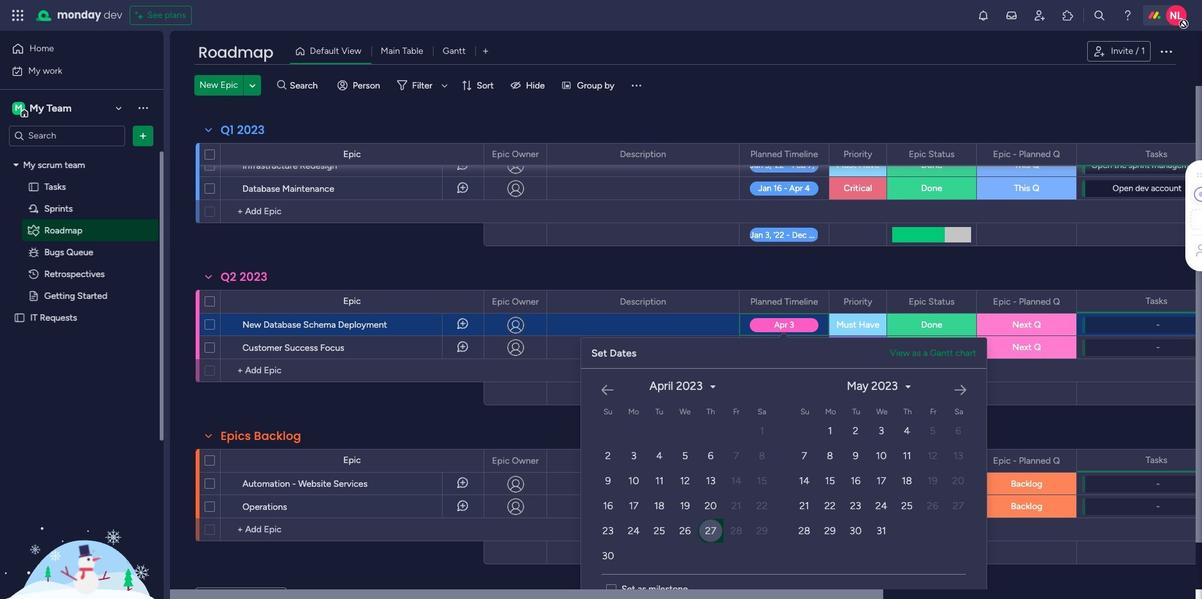 Task type: locate. For each thing, give the bounding box(es) containing it.
help image
[[1122, 9, 1134, 22]]

option
[[0, 153, 164, 156]]

0 horizontal spatial caret down image
[[13, 160, 19, 169]]

noah lott image
[[1166, 5, 1187, 26]]

workspace options image
[[137, 102, 150, 114]]

list box
[[0, 151, 164, 502]]

inbox image
[[1005, 9, 1018, 22]]

caret down image
[[13, 160, 19, 169], [906, 382, 911, 391]]

region
[[581, 364, 1202, 585]]

public board image
[[28, 181, 40, 193], [28, 290, 40, 302], [13, 312, 26, 324]]

v2 search image
[[277, 78, 287, 93]]

1 + add epic text field from the top
[[227, 204, 478, 219]]

2 vertical spatial public board image
[[13, 312, 26, 324]]

1 horizontal spatial caret down image
[[906, 382, 911, 391]]

0 vertical spatial public board image
[[28, 181, 40, 193]]

lottie animation element
[[0, 470, 164, 599]]

add view image
[[483, 47, 488, 56]]

menu image
[[630, 79, 643, 92]]

my work image
[[12, 65, 23, 77]]

None field
[[195, 42, 277, 64], [218, 122, 268, 139], [489, 147, 542, 161], [617, 147, 670, 161], [747, 147, 821, 161], [841, 147, 876, 161], [906, 147, 958, 161], [990, 147, 1064, 161], [1143, 147, 1171, 161], [218, 269, 271, 286], [1143, 294, 1171, 308], [489, 295, 542, 309], [617, 295, 670, 309], [747, 295, 821, 309], [841, 295, 876, 309], [906, 295, 958, 309], [990, 295, 1064, 309], [218, 428, 304, 445], [1143, 453, 1171, 467], [489, 454, 542, 468], [617, 454, 670, 468], [747, 454, 821, 468], [841, 454, 876, 468], [906, 454, 958, 468], [990, 454, 1064, 468], [195, 42, 277, 64], [218, 122, 268, 139], [489, 147, 542, 161], [617, 147, 670, 161], [747, 147, 821, 161], [841, 147, 876, 161], [906, 147, 958, 161], [990, 147, 1064, 161], [1143, 147, 1171, 161], [218, 269, 271, 286], [1143, 294, 1171, 308], [489, 295, 542, 309], [617, 295, 670, 309], [747, 295, 821, 309], [841, 295, 876, 309], [906, 295, 958, 309], [990, 295, 1064, 309], [218, 428, 304, 445], [1143, 453, 1171, 467], [489, 454, 542, 468], [617, 454, 670, 468], [747, 454, 821, 468], [841, 454, 876, 468], [906, 454, 958, 468], [990, 454, 1064, 468]]

options image
[[811, 143, 820, 165], [721, 291, 730, 313], [869, 291, 878, 313], [959, 291, 968, 313], [1059, 291, 1068, 313], [178, 309, 189, 340], [178, 332, 189, 363], [1059, 450, 1068, 472], [178, 468, 189, 499], [178, 491, 189, 522]]

options image
[[1159, 44, 1174, 59], [137, 129, 150, 142], [529, 143, 538, 165], [869, 143, 878, 165], [1059, 143, 1068, 165], [178, 159, 189, 171], [178, 173, 189, 204], [529, 291, 538, 313], [811, 291, 820, 313], [529, 450, 538, 472]]

1 vertical spatial + add epic text field
[[227, 522, 478, 538]]

0 vertical spatial caret down image
[[13, 160, 19, 169]]

2 + add epic text field from the top
[[227, 522, 478, 538]]

+ Add Epic text field
[[227, 204, 478, 219], [227, 522, 478, 538]]

0 vertical spatial + add epic text field
[[227, 204, 478, 219]]

workspace selection element
[[12, 100, 73, 117]]



Task type: vqa. For each thing, say whether or not it's contained in the screenshot.
Search in workspace field
yes



Task type: describe. For each thing, give the bounding box(es) containing it.
lottie animation image
[[0, 470, 164, 599]]

1 vertical spatial public board image
[[28, 290, 40, 302]]

apps image
[[1062, 9, 1075, 22]]

Search field
[[287, 76, 325, 94]]

caret down image
[[711, 382, 716, 391]]

workspace image
[[12, 101, 25, 115]]

see plans image
[[136, 8, 147, 23]]

invite members image
[[1034, 9, 1047, 22]]

angle down image
[[249, 81, 256, 90]]

search everything image
[[1093, 9, 1106, 22]]

home image
[[12, 42, 24, 55]]

select product image
[[12, 9, 24, 22]]

Search in workspace field
[[27, 128, 107, 143]]

arrow down image
[[437, 78, 452, 93]]

notifications image
[[977, 9, 990, 22]]

1 vertical spatial caret down image
[[906, 382, 911, 391]]

+ Add Epic text field
[[227, 363, 478, 379]]



